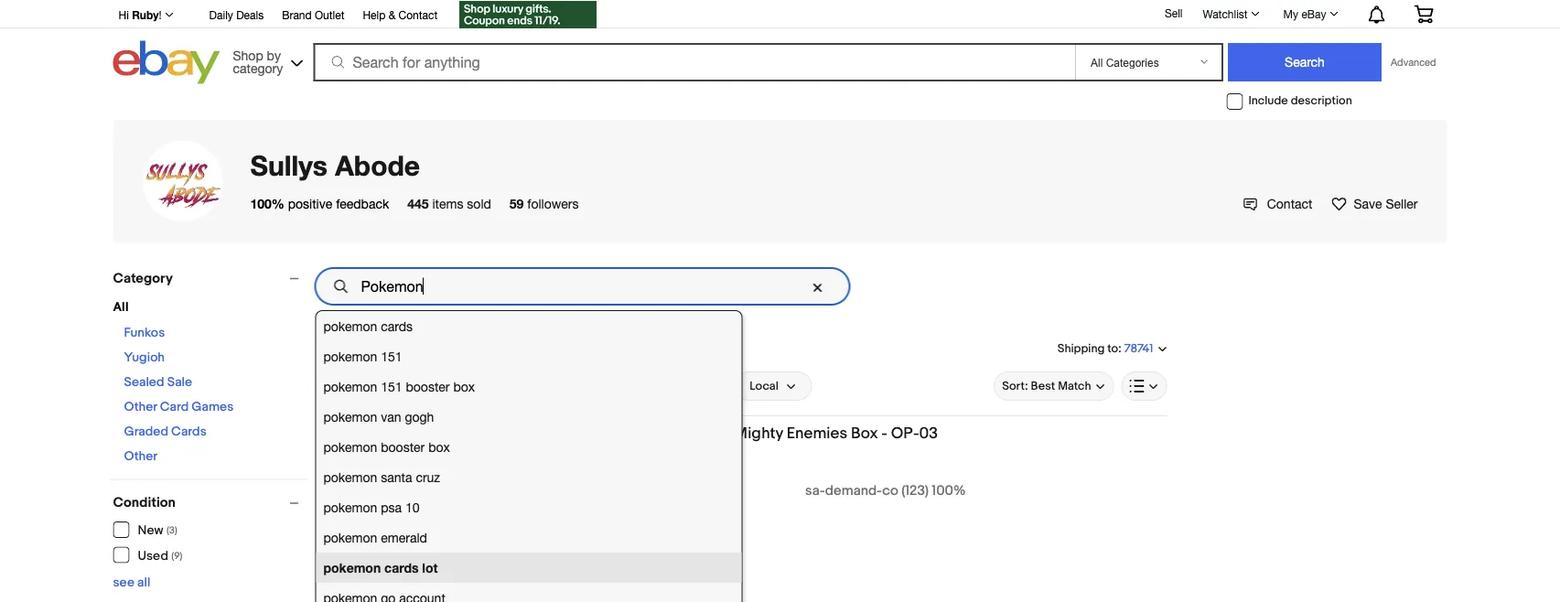 Task type: vqa. For each thing, say whether or not it's contained in the screenshot.
box
yes



Task type: describe. For each thing, give the bounding box(es) containing it.
(9)
[[171, 550, 182, 562]]

0 horizontal spatial 100%
[[250, 196, 285, 211]]

pokemon for pokemon emerald
[[324, 530, 377, 545]]

buy it now
[[445, 379, 501, 393]]

pokemon cards
[[324, 319, 413, 334]]

hi ruby !
[[119, 8, 162, 21]]

cards for pokemon cards
[[381, 319, 413, 334]]

59
[[510, 196, 524, 211]]

shop by category button
[[225, 41, 307, 80]]

demand-
[[825, 483, 883, 499]]

buy it now link
[[434, 375, 512, 397]]

your shopping cart image
[[1414, 5, 1435, 23]]

151 for pokemon 151 booster box
[[381, 379, 402, 394]]

to
[[1108, 341, 1119, 355]]

help & contact
[[363, 8, 438, 21]]

help & contact link
[[363, 5, 438, 26]]

abode
[[335, 149, 420, 182]]

pokemon for pokemon 151
[[324, 349, 377, 364]]

seller
[[1386, 196, 1418, 211]]

pokemon van gogh
[[324, 409, 434, 424]]

sold inside bandai one piece ccg mighty enemies box - op-03 main content
[[583, 543, 610, 559]]

watchlist link
[[1193, 3, 1268, 25]]

bandai one piece ccg mighty enemies box - op-03 link
[[564, 424, 1167, 447]]

bandai
[[564, 424, 613, 443]]

account navigation
[[108, 0, 1448, 31]]

1 horizontal spatial box
[[453, 379, 475, 394]]

van
[[381, 409, 401, 424]]

box
[[851, 424, 878, 443]]

pokemon for pokemon psa 10
[[324, 500, 377, 515]]

new (3)
[[138, 523, 177, 539]]

local button
[[734, 372, 813, 401]]

followers
[[527, 196, 579, 211]]

pokemon van gogh option
[[316, 402, 742, 432]]

get the coupon image
[[460, 1, 597, 28]]

buy
[[445, 379, 465, 393]]

bandai one piece ccg mighty enemies box - op-03 main content
[[315, 261, 1167, 602]]

one
[[616, 424, 646, 443]]

28
[[564, 543, 580, 559]]

ruby
[[132, 8, 159, 21]]

condition
[[113, 495, 176, 511]]

condition button
[[113, 495, 307, 511]]

0 vertical spatial sold
[[467, 196, 491, 211]]

deals
[[236, 8, 264, 21]]

co
[[883, 483, 899, 499]]

pokemon emerald option
[[316, 523, 742, 553]]

see all button
[[113, 575, 150, 590]]

sort: best match button
[[994, 372, 1114, 401]]

new
[[138, 523, 163, 539]]

shipping
[[1058, 341, 1105, 355]]

0 vertical spatial booster
[[406, 379, 450, 394]]

save seller button
[[1331, 194, 1418, 213]]

mighty
[[735, 424, 783, 443]]

pokemon santa cruz option
[[316, 462, 742, 492]]

yugioh
[[124, 350, 165, 366]]

hi
[[119, 8, 129, 21]]

pokemon booster box option
[[316, 432, 742, 462]]

pokemon cards lot
[[324, 560, 431, 575]]

sell link
[[1157, 7, 1191, 19]]

watchlist
[[1203, 7, 1248, 20]]

auction
[[374, 379, 416, 393]]

sa-
[[806, 483, 825, 499]]

pokemon booster box
[[324, 439, 450, 454]]

100% positive feedback
[[250, 196, 389, 211]]

pokemon 151 option
[[316, 341, 742, 372]]

sullys
[[250, 149, 328, 182]]

pokemon for pokemon 151 booster box
[[324, 379, 377, 394]]

contact inside account navigation
[[399, 8, 438, 21]]

my
[[1284, 7, 1299, 20]]

pokemon go account option
[[316, 583, 742, 602]]

(123)
[[902, 483, 929, 499]]

pokemon 151 booster box option
[[316, 372, 742, 402]]

games
[[192, 400, 234, 415]]

sort: best match
[[1002, 379, 1092, 393]]

auction link
[[363, 375, 427, 397]]

psa
[[381, 500, 402, 515]]

feedback
[[336, 196, 389, 211]]

:
[[1119, 341, 1122, 355]]

op-
[[891, 424, 919, 443]]

pokemon psa 10 option
[[316, 492, 742, 523]]

listing options selector. list view selected. image
[[1130, 379, 1159, 394]]

emerald
[[381, 530, 427, 545]]

sullys abode image
[[142, 141, 223, 222]]

12 results
[[315, 339, 373, 355]]

shop by category
[[233, 48, 283, 76]]

78741
[[1125, 342, 1154, 356]]

100% inside bandai one piece ccg mighty enemies box - op-03 main content
[[932, 483, 966, 499]]

advanced link
[[1382, 44, 1446, 81]]

description
[[1291, 94, 1353, 108]]

santa
[[381, 470, 412, 485]]



Task type: locate. For each thing, give the bounding box(es) containing it.
none submit inside shop by category banner
[[1228, 43, 1382, 81]]

sold right items
[[467, 196, 491, 211]]

pokemon for pokemon van gogh
[[324, 409, 377, 424]]

yugioh link
[[124, 350, 165, 366]]

All selected text field
[[331, 378, 345, 395]]

graded cards link
[[124, 424, 207, 440]]

include
[[1249, 94, 1289, 108]]

1 vertical spatial cards
[[381, 560, 413, 575]]

1 vertical spatial booster
[[381, 439, 425, 454]]

1 vertical spatial 100%
[[932, 483, 966, 499]]

category
[[113, 270, 173, 286]]

contact
[[399, 8, 438, 21], [1267, 196, 1313, 211]]

lot
[[416, 560, 431, 575]]

0 vertical spatial cards
[[381, 319, 413, 334]]

shipping to : 78741
[[1058, 341, 1154, 356]]

all link
[[320, 375, 356, 397]]

2 151 from the top
[[381, 379, 402, 394]]

1 pokemon from the top
[[324, 319, 377, 334]]

advanced
[[1391, 56, 1437, 68]]

cards
[[381, 319, 413, 334], [381, 560, 413, 575]]

cards left lot
[[381, 560, 413, 575]]

brand outlet link
[[282, 5, 345, 26]]

sullys abode link
[[250, 149, 420, 182]]

results
[[330, 339, 373, 355]]

all inside all link
[[331, 379, 345, 393]]

save
[[1354, 196, 1383, 211]]

0 horizontal spatial contact
[[399, 8, 438, 21]]

other
[[124, 400, 157, 415], [124, 449, 158, 465]]

card
[[160, 400, 189, 415]]

sealed
[[124, 375, 164, 390]]

pokemon down all link
[[324, 409, 377, 424]]

0 vertical spatial other
[[124, 400, 157, 415]]

pokemon down pokemon psa 10
[[324, 530, 377, 545]]

1 vertical spatial other
[[124, 449, 158, 465]]

pokemon 151
[[324, 349, 402, 364]]

pokemon up results
[[324, 319, 377, 334]]

0 vertical spatial contact
[[399, 8, 438, 21]]

other down graded
[[124, 449, 158, 465]]

shop by category banner
[[108, 0, 1448, 89]]

0 vertical spatial 100%
[[250, 196, 285, 211]]

cards up pokemon 151
[[381, 319, 413, 334]]

other card games link
[[124, 400, 234, 415]]

28 sold
[[564, 543, 610, 559]]

category
[[233, 60, 283, 76]]

pokemon cards lot option
[[316, 553, 742, 583]]

contact left save
[[1267, 196, 1313, 211]]

2 cards from the top
[[381, 560, 413, 575]]

pokemon down pokemon emerald
[[324, 560, 377, 575]]

151 up van
[[381, 379, 402, 394]]

151
[[381, 349, 402, 364], [381, 379, 402, 394]]

all up funkos link
[[113, 300, 129, 315]]

list box containing pokemon cards
[[315, 310, 743, 602]]

ccg
[[694, 424, 731, 443]]

-
[[882, 424, 888, 443]]

pokemon
[[324, 319, 377, 334], [324, 349, 377, 364], [324, 379, 377, 394], [324, 409, 377, 424], [324, 439, 377, 454], [324, 470, 377, 485], [324, 500, 377, 515], [324, 530, 377, 545], [324, 560, 377, 575]]

daily deals link
[[209, 5, 264, 26]]

my ebay
[[1284, 7, 1327, 20]]

sale
[[167, 375, 192, 390]]

7 pokemon from the top
[[324, 500, 377, 515]]

0 horizontal spatial all
[[113, 300, 129, 315]]

bandai one piece ccg mighty enemies box - op-03 image
[[315, 424, 550, 602]]

0 horizontal spatial box
[[428, 439, 450, 454]]

sold
[[467, 196, 491, 211], [583, 543, 610, 559]]

enemies
[[787, 424, 848, 443]]

10
[[405, 500, 420, 515]]

1 horizontal spatial all
[[331, 379, 345, 393]]

pokemon up pokemon psa 10
[[324, 470, 377, 485]]

best
[[1031, 379, 1056, 393]]

(3)
[[167, 525, 177, 537]]

cards
[[171, 424, 207, 440]]

funkos link
[[124, 325, 165, 341]]

445 items sold
[[408, 196, 491, 211]]

pokemon down pokemon 151
[[324, 379, 377, 394]]

2 other from the top
[[124, 449, 158, 465]]

now
[[477, 379, 501, 393]]

pokemon up pokemon emerald
[[324, 500, 377, 515]]

1 vertical spatial 151
[[381, 379, 402, 394]]

pokemon 151 booster box
[[324, 379, 475, 394]]

include description
[[1249, 94, 1353, 108]]

list box inside bandai one piece ccg mighty enemies box - op-03 main content
[[315, 310, 743, 602]]

3 pokemon from the top
[[324, 379, 377, 394]]

pokemon up all text box
[[324, 349, 377, 364]]

sort:
[[1002, 379, 1029, 393]]

1 vertical spatial all
[[331, 379, 345, 393]]

1 vertical spatial box
[[428, 439, 450, 454]]

8 pokemon from the top
[[324, 530, 377, 545]]

9 pokemon from the top
[[324, 560, 377, 575]]

0 vertical spatial box
[[453, 379, 475, 394]]

items
[[432, 196, 464, 211]]

daily deals
[[209, 8, 264, 21]]

None submit
[[1228, 43, 1382, 81]]

100% left positive
[[250, 196, 285, 211]]

local
[[750, 379, 779, 393]]

pokemon santa cruz
[[324, 470, 440, 485]]

sell
[[1165, 7, 1183, 19]]

4 pokemon from the top
[[324, 409, 377, 424]]

151 up auction
[[381, 349, 402, 364]]

0 vertical spatial 151
[[381, 349, 402, 364]]

box up cruz at the left
[[428, 439, 450, 454]]

category button
[[113, 270, 307, 286]]

5 pokemon from the top
[[324, 439, 377, 454]]

1 other from the top
[[124, 400, 157, 415]]

2 pokemon from the top
[[324, 349, 377, 364]]

outlet
[[315, 8, 345, 21]]

!
[[159, 8, 162, 21]]

1 cards from the top
[[381, 319, 413, 334]]

bandai one piece ccg mighty enemies box - op-03
[[564, 424, 938, 443]]

pokemon for pokemon cards
[[324, 319, 377, 334]]

contact link
[[1244, 196, 1313, 211]]

gogh
[[405, 409, 434, 424]]

booster up gogh
[[406, 379, 450, 394]]

cruz
[[416, 470, 440, 485]]

see all
[[113, 575, 150, 590]]

pokemon psa 10
[[324, 500, 420, 515]]

all
[[113, 300, 129, 315], [331, 379, 345, 393]]

1 vertical spatial sold
[[583, 543, 610, 559]]

by
[[267, 48, 281, 63]]

100% right (123) in the bottom right of the page
[[932, 483, 966, 499]]

sold right 28
[[583, 543, 610, 559]]

ebay
[[1302, 7, 1327, 20]]

&
[[389, 8, 396, 21]]

graded
[[124, 424, 168, 440]]

sullys abode
[[250, 149, 420, 182]]

59 followers
[[510, 196, 579, 211]]

1 horizontal spatial contact
[[1267, 196, 1313, 211]]

1 vertical spatial contact
[[1267, 196, 1313, 211]]

all inside all funkos yugioh sealed sale other card games graded cards other
[[113, 300, 129, 315]]

used
[[138, 548, 168, 564]]

12
[[315, 339, 327, 355]]

bandai one piece ccg mighty enemies box - op-03 heading
[[564, 424, 938, 443]]

pokemon for pokemon santa cruz
[[324, 470, 377, 485]]

other down the sealed
[[124, 400, 157, 415]]

pokemon for pokemon cards lot
[[324, 560, 377, 575]]

pokemon cards option
[[316, 311, 742, 341]]

used (9)
[[138, 548, 182, 564]]

1 151 from the top
[[381, 349, 402, 364]]

match
[[1058, 379, 1092, 393]]

1 horizontal spatial sold
[[583, 543, 610, 559]]

pokemon for pokemon booster box
[[324, 439, 377, 454]]

list box
[[315, 310, 743, 602]]

sa-demand-co (123) 100%
[[806, 483, 966, 499]]

it
[[467, 379, 475, 393]]

0 vertical spatial all
[[113, 300, 129, 315]]

my ebay link
[[1274, 3, 1347, 25]]

piece
[[650, 424, 690, 443]]

Search for anything text field
[[316, 45, 1072, 80]]

box
[[453, 379, 475, 394], [428, 439, 450, 454]]

all for all funkos yugioh sealed sale other card games graded cards other
[[113, 300, 129, 315]]

151 for pokemon 151
[[381, 349, 402, 364]]

booster up "santa"
[[381, 439, 425, 454]]

Search all 12 items field
[[315, 268, 850, 305]]

help
[[363, 8, 386, 21]]

brand outlet
[[282, 8, 345, 21]]

cards for pokemon cards lot
[[381, 560, 413, 575]]

pokemon emerald
[[324, 530, 427, 545]]

0 horizontal spatial sold
[[467, 196, 491, 211]]

all
[[137, 575, 150, 590]]

all for all
[[331, 379, 345, 393]]

box left now
[[453, 379, 475, 394]]

positive
[[288, 196, 332, 211]]

pokemon down pokemon van gogh
[[324, 439, 377, 454]]

contact right '&'
[[399, 8, 438, 21]]

1 horizontal spatial 100%
[[932, 483, 966, 499]]

pokemon inside option
[[324, 470, 377, 485]]

all down pokemon 151
[[331, 379, 345, 393]]

6 pokemon from the top
[[324, 470, 377, 485]]

see
[[113, 575, 134, 590]]



